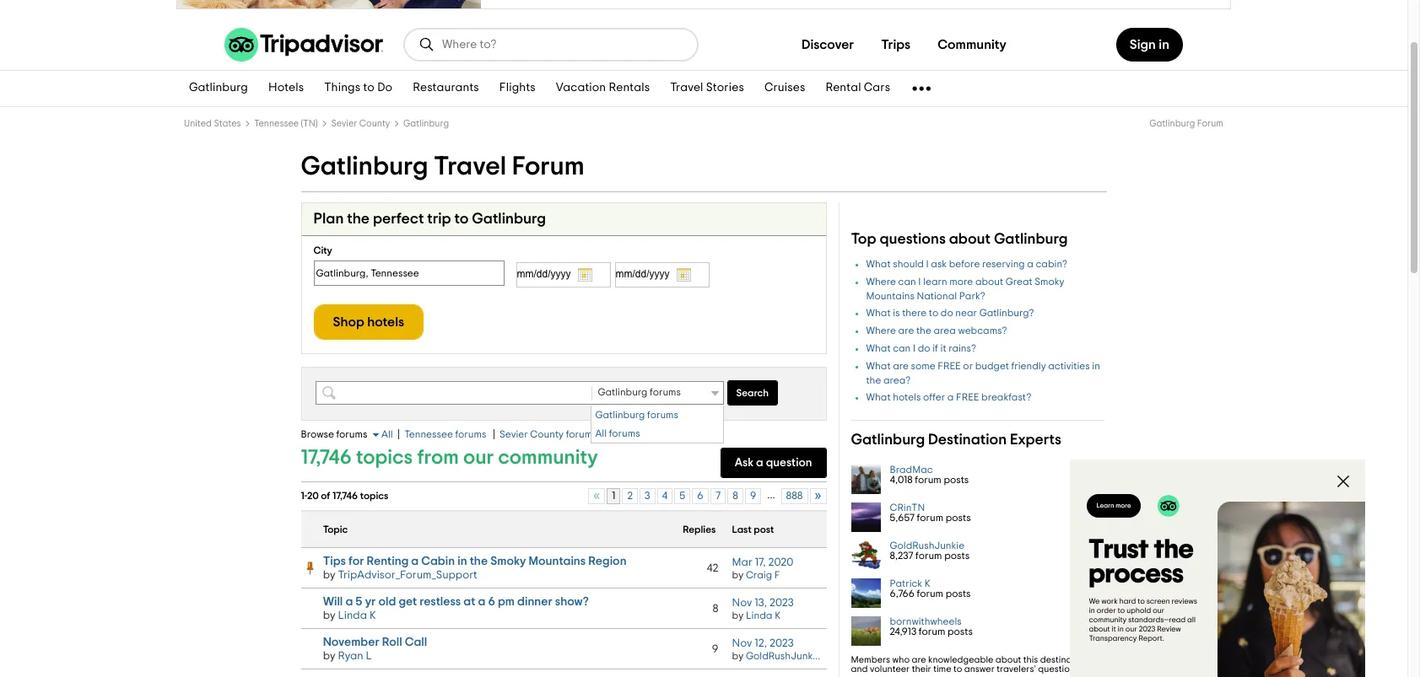 Task type: vqa. For each thing, say whether or not it's contained in the screenshot.
right k
yes



Task type: describe. For each thing, give the bounding box(es) containing it.
county for sevier county forums
[[530, 430, 564, 440]]

tripadvisor_forum_support
[[338, 570, 478, 582]]

call
[[405, 637, 427, 649]]

by inside tips for renting a cabin in the smoky mountains region by tripadvisor_forum_support
[[323, 570, 336, 582]]

should
[[893, 259, 924, 269]]

9 inside 9 link
[[750, 491, 757, 502]]

0 horizontal spatial travel
[[434, 154, 507, 180]]

ask a question
[[735, 458, 813, 469]]

pm
[[498, 596, 515, 609]]

vacation rentals
[[556, 82, 650, 94]]

tripadvisor_forum_support link
[[338, 570, 478, 582]]

smoky inside tips for renting a cabin in the smoky mountains region by tripadvisor_forum_support
[[491, 556, 526, 568]]

1 vertical spatial free
[[957, 393, 980, 403]]

k inside will a 5 yr old get restless at a 6 pm dinner show? by linda k
[[370, 610, 376, 622]]

rains?
[[949, 344, 977, 354]]

activities
[[1049, 361, 1090, 371]]

gatlinburg down sign in
[[1150, 119, 1196, 128]]

1 mm/dd/yyyy from the left
[[517, 269, 571, 280]]

tennessee for tennessee (tn)
[[254, 119, 299, 128]]

9 link
[[745, 489, 762, 505]]

in inside tips for renting a cabin in the smoky mountains region by tripadvisor_forum_support
[[458, 556, 467, 568]]

posts for goldrushjunkie 8,237 forum posts
[[945, 552, 970, 562]]

posts for crintn 5,657 forum posts
[[946, 514, 971, 524]]

1 horizontal spatial 8
[[733, 491, 739, 502]]

tennessee forums link
[[405, 430, 487, 440]]

top
[[851, 232, 877, 247]]

restless
[[420, 596, 461, 609]]

volunteer
[[870, 665, 910, 675]]

posts for bradmac 4,018 forum posts
[[944, 476, 969, 486]]

» link
[[810, 489, 827, 505]]

breakfast?
[[982, 393, 1032, 403]]

their
[[912, 665, 932, 675]]

4,018
[[890, 476, 913, 486]]

destination
[[1041, 656, 1089, 665]]

0 vertical spatial in
[[1159, 38, 1170, 51]]

5 inside 5 link
[[680, 491, 686, 502]]

forum for 24,913
[[919, 628, 946, 638]]

there
[[903, 309, 927, 319]]

gatlinburg down sevier county
[[301, 154, 428, 180]]

17,746 topics from our community
[[301, 448, 598, 469]]

12,
[[755, 638, 768, 650]]

mar
[[732, 557, 753, 569]]

goldrushjunkie link
[[890, 541, 965, 552]]

forums for browse forums
[[336, 430, 368, 440]]

sevier county link
[[331, 119, 390, 128]]

replies
[[683, 525, 716, 535]]

dinner
[[518, 596, 553, 609]]

craig f link
[[746, 570, 780, 581]]

(tn)
[[301, 119, 318, 128]]

3 what from the top
[[867, 344, 891, 354]]

the left area?
[[867, 375, 882, 386]]

friendly
[[1012, 361, 1047, 371]]

great
[[1006, 277, 1033, 287]]

by for mar 17, 2020
[[732, 570, 744, 581]]

1 vertical spatial do
[[918, 344, 931, 354]]

in inside what should i ask before reserving a cabin? where can i learn more about great smoky mountains national park? what is there to do near gatlinburg? where are the area webcams? what can i do if it rains? what are some free or budget friendly activities in the area? what hotels offer a free breakfast?
[[1093, 361, 1101, 371]]

1-
[[301, 491, 307, 502]]

destination
[[929, 433, 1007, 449]]

gatlinburg down restaurants link on the top left
[[404, 119, 449, 128]]

a up great
[[1028, 259, 1034, 269]]

1 horizontal spatial gatlinburg link
[[404, 119, 449, 128]]

city
[[314, 246, 332, 256]]

forums for gatlinburg forums
[[650, 388, 681, 398]]

goldrushjunkie image
[[851, 541, 881, 571]]

time
[[934, 665, 952, 675]]

2 what from the top
[[867, 309, 891, 319]]

linda k link for 13,
[[746, 611, 781, 621]]

nov for will a 5 yr old get restless at a 6 pm dinner show?
[[732, 597, 753, 609]]

42
[[707, 563, 719, 575]]

smoky inside what should i ask before reserving a cabin? where can i learn more about great smoky mountains national park? what is there to do near gatlinburg? where are the area webcams? what can i do if it rains? what are some free or budget friendly activities in the area? what hotels offer a free breakfast?
[[1035, 277, 1065, 287]]

0 vertical spatial about
[[950, 232, 991, 247]]

rentals
[[609, 82, 650, 94]]

0 vertical spatial do
[[941, 309, 954, 319]]

goldrushjunk...
[[746, 651, 821, 662]]

november
[[323, 637, 380, 649]]

community
[[938, 38, 1007, 51]]

goldrushjunk... link
[[746, 651, 821, 662]]

bornwithwheels
[[890, 617, 962, 628]]

sign in
[[1130, 38, 1170, 51]]

post
[[754, 525, 774, 535]]

0 vertical spatial topics
[[356, 448, 413, 469]]

topic
[[323, 525, 348, 535]]

by inside will a 5 yr old get restless at a 6 pm dinner show? by linda k
[[323, 610, 336, 622]]

2
[[628, 491, 633, 502]]

about inside members who are knowledgeable about this destination and volunteer their time to answer travelers' questions.
[[996, 656, 1022, 665]]

rental cars
[[826, 82, 891, 94]]

7
[[716, 491, 721, 502]]

sevier county forums
[[500, 430, 597, 440]]

0 vertical spatial gatlinburg link
[[179, 71, 258, 106]]

search image
[[419, 36, 436, 53]]

7 link
[[711, 489, 726, 505]]

posts for bornwithwheels 24,913 forum posts
[[948, 628, 973, 638]]

will a 5 yr old get restless at a 6 pm dinner show? link
[[323, 596, 589, 609]]

to inside what should i ask before reserving a cabin? where can i learn more about great smoky mountains national park? what is there to do near gatlinburg? where are the area webcams? what can i do if it rains? what are some free or budget friendly activities in the area? what hotels offer a free breakfast?
[[929, 309, 939, 319]]

get
[[399, 596, 417, 609]]

k inside nov 13, 2023 by linda k
[[775, 611, 781, 621]]

a inside tips for renting a cabin in the smoky mountains region by tripadvisor_forum_support
[[411, 556, 419, 568]]

for
[[349, 556, 364, 568]]

gatlinburg up united states
[[189, 82, 248, 94]]

8,237
[[890, 552, 914, 562]]

...
[[768, 491, 776, 501]]

mar 17, 2020 link
[[732, 557, 794, 569]]

flights link
[[490, 71, 546, 106]]

do
[[377, 82, 393, 94]]

0 horizontal spatial i
[[913, 344, 916, 354]]

close image
[[1335, 473, 1353, 491]]

3 link
[[640, 489, 656, 505]]

forum for 4,018
[[915, 476, 942, 486]]

5 link
[[675, 489, 691, 505]]

browse
[[301, 430, 334, 440]]

Search search field
[[442, 37, 684, 52]]

patrick k 6,766 forum posts
[[890, 579, 971, 600]]

members
[[851, 656, 891, 665]]

vacation rentals link
[[546, 71, 660, 106]]

gatlinburg destination experts
[[851, 433, 1062, 449]]

ask a question link
[[735, 458, 813, 469]]

nov for november roll call
[[732, 638, 753, 650]]

gatlinburg up gatlinburg forums all forums
[[598, 388, 648, 398]]

tips for renting a cabin in the smoky mountains region link
[[323, 556, 627, 568]]

«
[[594, 490, 600, 503]]

6 link
[[692, 489, 709, 505]]

patrick k image
[[851, 579, 881, 609]]

cruises link
[[755, 71, 816, 106]]

last post
[[732, 525, 774, 535]]

last
[[732, 525, 752, 535]]

to inside things to do link
[[363, 82, 375, 94]]

2020
[[769, 557, 794, 569]]

this
[[1024, 656, 1039, 665]]

about inside what should i ask before reserving a cabin? where can i learn more about great smoky mountains national park? what is there to do near gatlinburg? where are the area webcams? what can i do if it rains? what are some free or budget friendly activities in the area? what hotels offer a free breakfast?
[[976, 277, 1004, 287]]

trips button
[[868, 28, 925, 62]]

goldrushjunkie 8,237 forum posts
[[890, 541, 970, 562]]

things to do link
[[314, 71, 403, 106]]



Task type: locate. For each thing, give the bounding box(es) containing it.
national
[[917, 291, 958, 301]]

17,
[[755, 557, 766, 569]]

tennessee forums
[[405, 430, 487, 440]]

to
[[363, 82, 375, 94], [455, 212, 469, 227], [929, 309, 939, 319], [954, 665, 963, 675]]

to down national
[[929, 309, 939, 319]]

5 inside will a 5 yr old get restless at a 6 pm dinner show? by linda k
[[356, 596, 363, 609]]

are up area?
[[893, 361, 909, 371]]

0 vertical spatial 5
[[680, 491, 686, 502]]

0 horizontal spatial tennessee
[[254, 119, 299, 128]]

0 vertical spatial smoky
[[1035, 277, 1065, 287]]

2 nov from the top
[[732, 638, 753, 650]]

roll
[[382, 637, 402, 649]]

nov left 13,
[[732, 597, 753, 609]]

1 vertical spatial can
[[893, 344, 911, 354]]

k down nov 13, 2023 link
[[775, 611, 781, 621]]

more
[[950, 277, 974, 287]]

1 vertical spatial about
[[976, 277, 1004, 287]]

0 vertical spatial where
[[867, 277, 897, 287]]

ask
[[735, 458, 754, 469]]

sevier for sevier county forums
[[500, 430, 528, 440]]

topics left from
[[356, 448, 413, 469]]

perfect
[[373, 212, 424, 227]]

the right cabin
[[470, 556, 488, 568]]

tennessee left (tn)
[[254, 119, 299, 128]]

None text field
[[341, 388, 591, 404]]

gatlinburg forums
[[598, 388, 681, 398]]

county
[[360, 119, 390, 128], [530, 430, 564, 440]]

1 horizontal spatial forum
[[1198, 119, 1224, 128]]

travel stories
[[671, 82, 745, 94]]

0 vertical spatial are
[[899, 326, 915, 336]]

posts inside patrick k 6,766 forum posts
[[946, 590, 971, 600]]

2023 for november roll call
[[770, 638, 794, 650]]

17,746 down browse forums
[[301, 448, 352, 469]]

tennessee for tennessee forums
[[405, 430, 453, 440]]

cars
[[864, 82, 891, 94]]

1 horizontal spatial tennessee
[[405, 430, 453, 440]]

i left ask
[[927, 259, 929, 269]]

9 left 12, on the right bottom
[[712, 644, 719, 656]]

0 vertical spatial 8
[[733, 491, 739, 502]]

0 vertical spatial can
[[899, 277, 917, 287]]

8 right 7
[[733, 491, 739, 502]]

forum inside goldrushjunkie 8,237 forum posts
[[916, 552, 943, 562]]

2023 inside nov 13, 2023 by linda k
[[770, 597, 794, 609]]

9 right 8 link
[[750, 491, 757, 502]]

hotels link
[[258, 71, 314, 106]]

trip
[[427, 212, 451, 227]]

by down the nov 12, 2023 link
[[732, 651, 744, 662]]

county for sevier county
[[360, 119, 390, 128]]

nov inside nov 13, 2023 by linda k
[[732, 597, 753, 609]]

the down there
[[917, 326, 932, 336]]

1 horizontal spatial 9
[[750, 491, 757, 502]]

by down will
[[323, 610, 336, 622]]

2023 right 13,
[[770, 597, 794, 609]]

2 link
[[623, 489, 638, 505]]

24,913
[[890, 628, 917, 638]]

where down should
[[867, 277, 897, 287]]

all down gatlinburg forums
[[596, 429, 607, 439]]

mountains inside tips for renting a cabin in the smoky mountains region by tripadvisor_forum_support
[[529, 556, 586, 568]]

1 vertical spatial nov
[[732, 638, 753, 650]]

free down it
[[938, 361, 961, 371]]

travel up trip
[[434, 154, 507, 180]]

6 left pm
[[488, 596, 495, 609]]

tennessee
[[254, 119, 299, 128], [405, 430, 453, 440]]

posts up goldrushjunkie link
[[946, 514, 971, 524]]

k down yr
[[370, 610, 376, 622]]

bradmac
[[890, 465, 933, 476]]

posts up knowledgeable
[[948, 628, 973, 638]]

2 mm/dd/yyyy from the left
[[616, 269, 670, 280]]

forum for 5,657
[[917, 514, 944, 524]]

1 horizontal spatial k
[[775, 611, 781, 621]]

1 horizontal spatial travel
[[671, 82, 704, 94]]

by for nov 12, 2023
[[732, 651, 744, 662]]

can down should
[[899, 277, 917, 287]]

ask
[[931, 259, 947, 269]]

by
[[323, 570, 336, 582], [732, 570, 744, 581], [323, 610, 336, 622], [732, 611, 744, 621], [323, 651, 336, 663], [732, 651, 744, 662]]

1 vertical spatial 8
[[713, 603, 719, 615]]

k inside patrick k 6,766 forum posts
[[925, 579, 931, 590]]

can up area?
[[893, 344, 911, 354]]

1 linda from the left
[[338, 610, 367, 622]]

park?
[[960, 291, 986, 301]]

tripadvisor image
[[225, 28, 383, 62]]

tennessee (tn)
[[254, 119, 318, 128]]

1 vertical spatial mountains
[[529, 556, 586, 568]]

posts inside crintn 5,657 forum posts
[[946, 514, 971, 524]]

forum right 4,018
[[915, 476, 942, 486]]

community
[[498, 448, 598, 469]]

1 horizontal spatial i
[[919, 277, 922, 287]]

about up the park?
[[976, 277, 1004, 287]]

1 horizontal spatial mm/dd/yyyy
[[616, 269, 670, 280]]

0 vertical spatial sevier
[[331, 119, 357, 128]]

craig
[[746, 570, 773, 581]]

what
[[867, 259, 891, 269], [867, 309, 891, 319], [867, 344, 891, 354], [867, 361, 891, 371], [867, 393, 891, 403]]

0 horizontal spatial linda
[[338, 610, 367, 622]]

1 where from the top
[[867, 277, 897, 287]]

1 vertical spatial 2023
[[770, 638, 794, 650]]

1 vertical spatial tennessee
[[405, 430, 453, 440]]

gatlinburg down gatlinburg forums
[[596, 410, 645, 421]]

some
[[911, 361, 936, 371]]

a right will
[[346, 596, 353, 609]]

dialog
[[1071, 460, 1366, 678]]

old
[[379, 596, 396, 609]]

near
[[956, 309, 978, 319]]

forum inside bornwithwheels 24,913 forum posts
[[919, 628, 946, 638]]

gatlinburg up cabin?
[[994, 232, 1068, 247]]

sticky image
[[303, 559, 317, 579]]

2023 up goldrushjunk...
[[770, 638, 794, 650]]

topics right 'of'
[[360, 491, 389, 502]]

by inside nov 13, 2023 by linda k
[[732, 611, 744, 621]]

i up some
[[913, 344, 916, 354]]

crintn image
[[851, 503, 881, 533]]

forum for 8,237
[[916, 552, 943, 562]]

2 linda k link from the left
[[746, 611, 781, 621]]

mountains up show?
[[529, 556, 586, 568]]

1 vertical spatial i
[[919, 277, 922, 287]]

6,766
[[890, 590, 915, 600]]

things
[[324, 82, 361, 94]]

posts inside bradmac 4,018 forum posts
[[944, 476, 969, 486]]

k right patrick
[[925, 579, 931, 590]]

free down or
[[957, 393, 980, 403]]

0 horizontal spatial smoky
[[491, 556, 526, 568]]

all
[[596, 429, 607, 439], [382, 430, 393, 440]]

1 vertical spatial 5
[[356, 596, 363, 609]]

5 left yr
[[356, 596, 363, 609]]

about left this
[[996, 656, 1022, 665]]

1 vertical spatial smoky
[[491, 556, 526, 568]]

sevier right (tn)
[[331, 119, 357, 128]]

linda k link down nov 13, 2023 link
[[746, 611, 781, 621]]

1 horizontal spatial linda
[[746, 611, 773, 621]]

sevier for sevier county
[[331, 119, 357, 128]]

1 vertical spatial where
[[867, 326, 897, 336]]

sevier county
[[331, 119, 390, 128]]

bradmac image
[[851, 465, 881, 495]]

by inside nov 12, 2023 by goldrushjunk...
[[732, 651, 744, 662]]

a right the offer at the bottom of page
[[948, 393, 954, 403]]

if
[[933, 344, 939, 354]]

linda
[[338, 610, 367, 622], [746, 611, 773, 621]]

advertisement region
[[0, 0, 1408, 13], [1071, 460, 1366, 678]]

posts up patrick k 6,766 forum posts
[[945, 552, 970, 562]]

0 horizontal spatial in
[[458, 556, 467, 568]]

1 horizontal spatial mountains
[[867, 291, 915, 301]]

the
[[347, 212, 370, 227], [917, 326, 932, 336], [867, 375, 882, 386], [470, 556, 488, 568]]

i left learn
[[919, 277, 922, 287]]

1 horizontal spatial all
[[596, 429, 607, 439]]

0 horizontal spatial forum
[[512, 154, 585, 180]]

to inside members who are knowledgeable about this destination and volunteer their time to answer travelers' questions.
[[954, 665, 963, 675]]

1 vertical spatial 17,746
[[333, 491, 358, 502]]

2 vertical spatial about
[[996, 656, 1022, 665]]

0 horizontal spatial do
[[918, 344, 931, 354]]

2 2023 from the top
[[770, 638, 794, 650]]

2 horizontal spatial i
[[927, 259, 929, 269]]

discover
[[802, 38, 855, 51]]

1 vertical spatial 9
[[712, 644, 719, 656]]

by for november roll call
[[323, 651, 336, 663]]

1 vertical spatial sevier
[[500, 430, 528, 440]]

None submit
[[314, 305, 424, 340], [727, 381, 779, 406], [314, 305, 424, 340], [727, 381, 779, 406]]

0 vertical spatial 9
[[750, 491, 757, 502]]

linda inside will a 5 yr old get restless at a 6 pm dinner show? by linda k
[[338, 610, 367, 622]]

1 2023 from the top
[[770, 597, 794, 609]]

0 horizontal spatial all
[[382, 430, 393, 440]]

l
[[366, 651, 372, 663]]

gatlinburg inside gatlinburg forums all forums
[[596, 410, 645, 421]]

2023 for will a 5 yr old get restless at a 6 pm dinner show?
[[770, 597, 794, 609]]

posts inside goldrushjunkie 8,237 forum posts
[[945, 552, 970, 562]]

by down tips on the left of the page
[[323, 570, 336, 582]]

a right ask
[[756, 458, 764, 469]]

to right trip
[[455, 212, 469, 227]]

restaurants
[[413, 82, 479, 94]]

0 vertical spatial travel
[[671, 82, 704, 94]]

2023
[[770, 597, 794, 609], [770, 638, 794, 650]]

to right time
[[954, 665, 963, 675]]

0 horizontal spatial 6
[[488, 596, 495, 609]]

1 horizontal spatial do
[[941, 309, 954, 319]]

by inside mar 17, 2020 by craig f
[[732, 570, 744, 581]]

f
[[775, 570, 780, 581]]

1 vertical spatial advertisement region
[[1071, 460, 1366, 678]]

2 where from the top
[[867, 326, 897, 336]]

0 horizontal spatial gatlinburg link
[[179, 71, 258, 106]]

united
[[184, 119, 212, 128]]

linda down 13,
[[746, 611, 773, 621]]

mountains up is
[[867, 291, 915, 301]]

linda inside nov 13, 2023 by linda k
[[746, 611, 773, 621]]

linda down yr
[[338, 610, 367, 622]]

forum right 6,766
[[917, 590, 944, 600]]

1 nov from the top
[[732, 597, 753, 609]]

in right cabin
[[458, 556, 467, 568]]

things to do
[[324, 82, 393, 94]]

1 horizontal spatial county
[[530, 430, 564, 440]]

1 vertical spatial 6
[[488, 596, 495, 609]]

4 what from the top
[[867, 361, 891, 371]]

linda k link down yr
[[338, 610, 376, 622]]

by down mar
[[732, 570, 744, 581]]

from
[[417, 448, 459, 469]]

by inside november roll call by ryan l
[[323, 651, 336, 663]]

bradmac 4,018 forum posts
[[890, 465, 969, 486]]

6 left 7
[[697, 491, 704, 502]]

1 horizontal spatial in
[[1093, 361, 1101, 371]]

rental cars link
[[816, 71, 901, 106]]

forum right '8,237'
[[916, 552, 943, 562]]

sevier up community
[[500, 430, 528, 440]]

17,746 right 'of'
[[333, 491, 358, 502]]

ryan
[[338, 651, 364, 663]]

0 horizontal spatial 5
[[356, 596, 363, 609]]

a right at on the bottom left of page
[[478, 596, 486, 609]]

2 vertical spatial in
[[458, 556, 467, 568]]

1 horizontal spatial smoky
[[1035, 277, 1065, 287]]

sevier county forums link
[[500, 430, 597, 440]]

1 vertical spatial in
[[1093, 361, 1101, 371]]

tips
[[323, 556, 346, 568]]

8 link
[[728, 489, 744, 505]]

stories
[[706, 82, 745, 94]]

1 linda k link from the left
[[338, 610, 376, 622]]

forums for tennessee forums
[[455, 430, 487, 440]]

november roll call by ryan l
[[323, 637, 427, 663]]

experts
[[1011, 433, 1062, 449]]

1 vertical spatial travel
[[434, 154, 507, 180]]

0 horizontal spatial sevier
[[331, 119, 357, 128]]

in right sign
[[1159, 38, 1170, 51]]

about up before
[[950, 232, 991, 247]]

gatlinburg link up united states
[[179, 71, 258, 106]]

0 vertical spatial mountains
[[867, 291, 915, 301]]

0 vertical spatial 17,746
[[301, 448, 352, 469]]

will
[[323, 596, 343, 609]]

2 vertical spatial are
[[912, 656, 927, 665]]

do left 'if'
[[918, 344, 931, 354]]

mountains inside what should i ask before reserving a cabin? where can i learn more about great smoky mountains national park? what is there to do near gatlinburg? where are the area webcams? what can i do if it rains? what are some free or budget friendly activities in the area? what hotels offer a free breakfast?
[[867, 291, 915, 301]]

smoky down cabin?
[[1035, 277, 1065, 287]]

top questions about gatlinburg
[[851, 232, 1068, 247]]

nov left 12, on the right bottom
[[732, 638, 753, 650]]

2 vertical spatial i
[[913, 344, 916, 354]]

gatlinburg
[[189, 82, 248, 94], [404, 119, 449, 128], [1150, 119, 1196, 128], [301, 154, 428, 180], [472, 212, 546, 227], [994, 232, 1068, 247], [598, 388, 648, 398], [596, 410, 645, 421], [851, 433, 925, 449]]

all inside gatlinburg forums all forums
[[596, 429, 607, 439]]

tennessee (tn) link
[[254, 119, 318, 128]]

posts up bornwithwheels 24,913 forum posts
[[946, 590, 971, 600]]

0 horizontal spatial k
[[370, 610, 376, 622]]

1 vertical spatial are
[[893, 361, 909, 371]]

1 horizontal spatial 6
[[697, 491, 704, 502]]

3
[[645, 491, 651, 502]]

ryan l link
[[338, 651, 372, 663]]

6
[[697, 491, 704, 502], [488, 596, 495, 609]]

20
[[307, 491, 319, 502]]

0 vertical spatial 6
[[697, 491, 704, 502]]

0 vertical spatial forum
[[1198, 119, 1224, 128]]

1 horizontal spatial sevier
[[500, 430, 528, 440]]

members who are knowledgeable about this destination and volunteer their time to answer travelers' questions.
[[851, 656, 1089, 675]]

county down do
[[360, 119, 390, 128]]

travel left stories
[[671, 82, 704, 94]]

bornwithwheels 24,913 forum posts
[[890, 617, 973, 638]]

0 horizontal spatial 9
[[712, 644, 719, 656]]

0 vertical spatial county
[[360, 119, 390, 128]]

what should i ask before reserving a cabin? where can i learn more about great smoky mountains national park? what is there to do near gatlinburg? where are the area webcams? what can i do if it rains? what are some free or budget friendly activities in the area? what hotels offer a free breakfast?
[[867, 259, 1101, 403]]

tammy c image
[[851, 617, 881, 647]]

0 vertical spatial i
[[927, 259, 929, 269]]

by left ryan
[[323, 651, 336, 663]]

gatlinburg up bradmac link
[[851, 433, 925, 449]]

2 linda from the left
[[746, 611, 773, 621]]

1 vertical spatial forum
[[512, 154, 585, 180]]

offer
[[924, 393, 946, 403]]

forum inside bradmac 4,018 forum posts
[[915, 476, 942, 486]]

0 vertical spatial tennessee
[[254, 119, 299, 128]]

are right who
[[912, 656, 927, 665]]

forums for gatlinburg forums all forums
[[648, 410, 679, 421]]

where down is
[[867, 326, 897, 336]]

in right activities
[[1093, 361, 1101, 371]]

restaurants link
[[403, 71, 490, 106]]

5
[[680, 491, 686, 502], [356, 596, 363, 609]]

crintn 5,657 forum posts
[[890, 503, 971, 524]]

forum inside crintn 5,657 forum posts
[[917, 514, 944, 524]]

do up area
[[941, 309, 954, 319]]

City text field
[[314, 261, 504, 286]]

are inside members who are knowledgeable about this destination and volunteer their time to answer travelers' questions.
[[912, 656, 927, 665]]

tennessee up from
[[405, 430, 453, 440]]

questions
[[880, 232, 946, 247]]

the right plan at the left top
[[347, 212, 370, 227]]

to left do
[[363, 82, 375, 94]]

posts inside bornwithwheels 24,913 forum posts
[[948, 628, 973, 638]]

8 down 42
[[713, 603, 719, 615]]

1 vertical spatial topics
[[360, 491, 389, 502]]

None search field
[[405, 30, 697, 60]]

1 vertical spatial county
[[530, 430, 564, 440]]

all right browse forums
[[382, 430, 393, 440]]

0 vertical spatial free
[[938, 361, 961, 371]]

forum right 24,913
[[919, 628, 946, 638]]

smoky up pm
[[491, 556, 526, 568]]

1 what from the top
[[867, 259, 891, 269]]

0 vertical spatial 2023
[[770, 597, 794, 609]]

at
[[464, 596, 476, 609]]

0 vertical spatial advertisement region
[[0, 0, 1408, 13]]

1 vertical spatial gatlinburg link
[[404, 119, 449, 128]]

mar 17, 2020 by craig f
[[732, 557, 794, 581]]

budget
[[976, 361, 1010, 371]]

5 what from the top
[[867, 393, 891, 403]]

1 horizontal spatial linda k link
[[746, 611, 781, 621]]

5 right 4
[[680, 491, 686, 502]]

2 horizontal spatial k
[[925, 579, 931, 590]]

the inside tips for renting a cabin in the smoky mountains region by tripadvisor_forum_support
[[470, 556, 488, 568]]

are down there
[[899, 326, 915, 336]]

forum right the "5,657"
[[917, 514, 944, 524]]

0 vertical spatial nov
[[732, 597, 753, 609]]

linda k link for a
[[338, 610, 376, 622]]

county up community
[[530, 430, 564, 440]]

rental
[[826, 82, 862, 94]]

2023 inside nov 12, 2023 by goldrushjunk...
[[770, 638, 794, 650]]

who
[[893, 656, 910, 665]]

0 horizontal spatial county
[[360, 119, 390, 128]]

nov 12, 2023 link
[[732, 638, 794, 650]]

»
[[815, 490, 822, 503]]

posts down gatlinburg destination experts
[[944, 476, 969, 486]]

nov inside nov 12, 2023 by goldrushjunk...
[[732, 638, 753, 650]]

free
[[938, 361, 961, 371], [957, 393, 980, 403]]

a
[[1028, 259, 1034, 269], [948, 393, 954, 403], [756, 458, 764, 469], [411, 556, 419, 568], [346, 596, 353, 609], [478, 596, 486, 609]]

1 horizontal spatial 5
[[680, 491, 686, 502]]

forum inside patrick k 6,766 forum posts
[[917, 590, 944, 600]]

0 horizontal spatial 8
[[713, 603, 719, 615]]

gatlinburg link down restaurants link on the top left
[[404, 119, 449, 128]]

0 horizontal spatial mountains
[[529, 556, 586, 568]]

a up tripadvisor_forum_support link
[[411, 556, 419, 568]]

6 inside will a 5 yr old get restless at a 6 pm dinner show? by linda k
[[488, 596, 495, 609]]

vacation
[[556, 82, 606, 94]]

goldrushjunkie
[[890, 541, 965, 552]]

our
[[463, 448, 494, 469]]

0 horizontal spatial linda k link
[[338, 610, 376, 622]]

2 horizontal spatial in
[[1159, 38, 1170, 51]]

gatlinburg right trip
[[472, 212, 546, 227]]

1
[[612, 491, 616, 502]]

0 horizontal spatial mm/dd/yyyy
[[517, 269, 571, 280]]

by for nov 13, 2023
[[732, 611, 744, 621]]

travel inside travel stories link
[[671, 82, 704, 94]]

by down nov 13, 2023 link
[[732, 611, 744, 621]]



